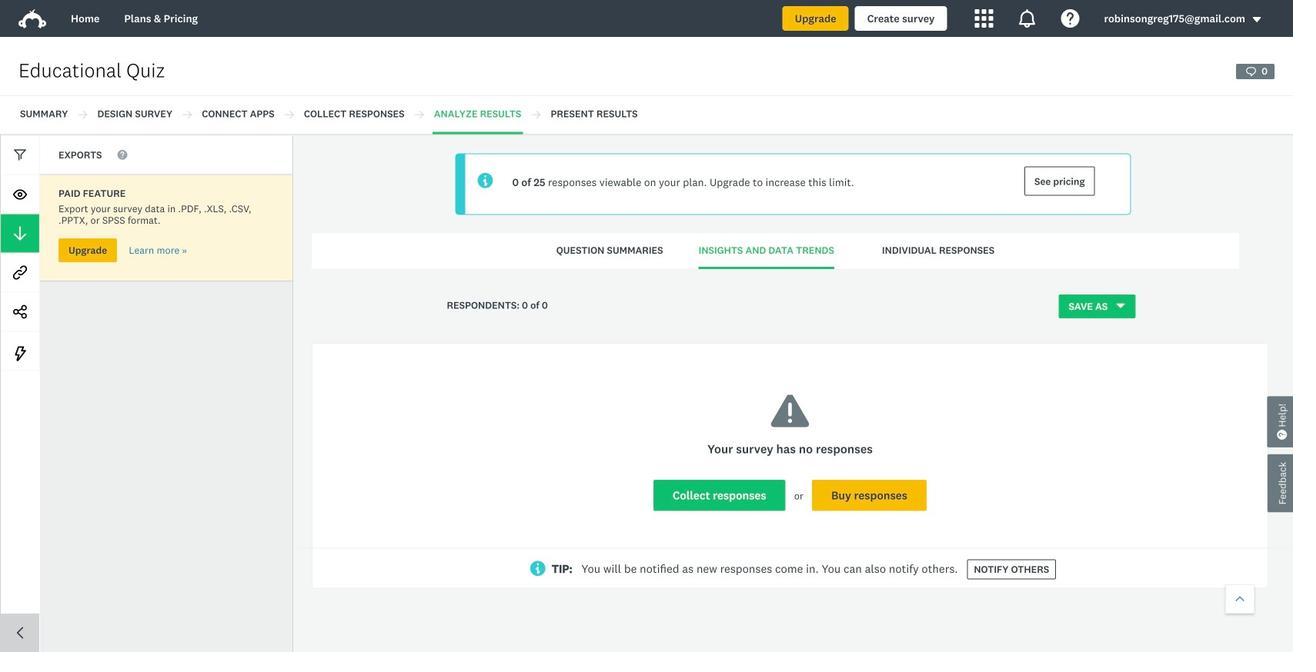 Task type: describe. For each thing, give the bounding box(es) containing it.
2 products icon image from the left
[[1018, 9, 1037, 28]]

help icon image
[[1061, 9, 1080, 28]]

1 products icon image from the left
[[975, 9, 994, 28]]



Task type: locate. For each thing, give the bounding box(es) containing it.
products icon image
[[975, 9, 994, 28], [1018, 9, 1037, 28]]

1 horizontal spatial products icon image
[[1018, 9, 1037, 28]]

surveymonkey logo image
[[18, 9, 46, 29]]

dropdown arrow image
[[1252, 14, 1263, 25]]

0 horizontal spatial products icon image
[[975, 9, 994, 28]]

share icon image
[[13, 305, 27, 319]]



Task type: vqa. For each thing, say whether or not it's contained in the screenshot.
Surveymonkey image
no



